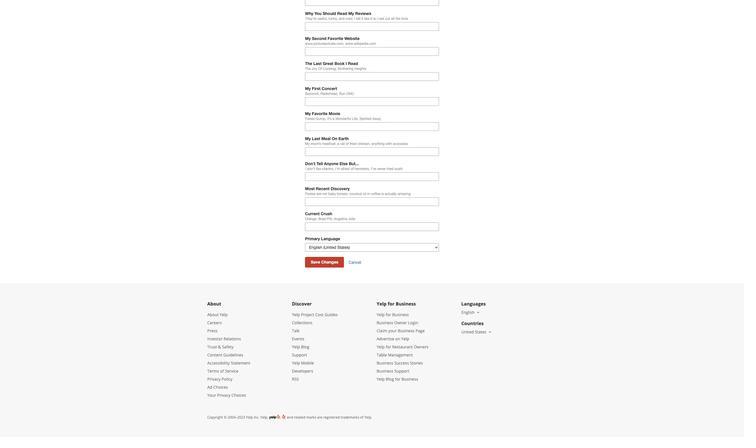 Task type: describe. For each thing, give the bounding box(es) containing it.
don't
[[307, 167, 315, 171]]

life,
[[352, 117, 359, 121]]

cool;
[[346, 17, 353, 21]]

most
[[305, 186, 315, 191]]

my for second
[[305, 36, 311, 41]]

16 chevron down v2 image for languages
[[476, 311, 480, 315]]

english
[[461, 310, 475, 316]]

yelp blog link
[[292, 345, 309, 350]]

yelp right "on"
[[401, 337, 409, 342]]

1 the from the top
[[305, 61, 312, 66]]

cancel
[[349, 260, 361, 265]]

why
[[305, 11, 313, 16]]

sushi
[[395, 167, 403, 171]]

i inside the last great book i read the joy of cooking; wuthering heights
[[346, 61, 347, 66]]

1 vertical spatial and
[[287, 416, 293, 420]]

of left yelp.
[[360, 416, 363, 420]]

of inside about yelp careers press investor relations trust & safety content guidelines accessibility statement terms of service privacy policy ad choices your privacy choices
[[220, 369, 224, 374]]

business owner login link
[[377, 320, 418, 326]]

hamsters,
[[355, 167, 370, 171]]

a inside my last meal on earth my mom's meatloaf, a vat of fried chicken, anything with avocados
[[337, 142, 339, 146]]

and inside 'why you should read my reviews they're useful, funny, and cool; i tell it like it is; i eat out all the time'
[[339, 17, 345, 21]]

for up business owner login link
[[386, 312, 391, 318]]

policy
[[222, 377, 232, 382]]

eat
[[379, 17, 384, 21]]

terms
[[207, 369, 219, 374]]

yelp for business business owner login claim your business page advertise on yelp yelp for restaurant owners table management business success stories business support yelp blog for business
[[377, 312, 428, 382]]

on
[[395, 337, 400, 342]]

primary
[[305, 237, 320, 242]]

website
[[344, 36, 360, 41]]

discovery
[[331, 186, 350, 191]]

cost
[[315, 312, 324, 318]]

changes
[[321, 260, 338, 265]]

trust & safety link
[[207, 345, 234, 350]]

2 it from the left
[[370, 17, 372, 21]]

meal
[[321, 136, 331, 141]]

1 it from the left
[[361, 17, 363, 21]]

investor relations link
[[207, 337, 241, 342]]

gump,
[[316, 117, 326, 121]]

yelp up collections on the left bottom of the page
[[292, 312, 300, 318]]

language
[[321, 237, 340, 242]]

cooking;
[[323, 67, 337, 71]]

anything
[[371, 142, 385, 146]]

coffee
[[371, 192, 380, 196]]

rss
[[292, 377, 299, 382]]

1 horizontal spatial choices
[[231, 393, 246, 399]]

trust
[[207, 345, 217, 350]]

When I'm Not Yelping... text field
[[305, 0, 439, 6]]

heights
[[354, 67, 366, 71]]

favorite inside my second favorite website www.picturesofcats.com, www.wikipedia.com
[[328, 36, 343, 41]]

about yelp careers press investor relations trust & safety content guidelines accessibility statement terms of service privacy policy ad choices your privacy choices
[[207, 312, 250, 399]]

forest
[[305, 117, 315, 121]]

of inside don't tell anyone else but... i don't like cilantro, i'm afraid of hamsters, i've never tried sushi
[[351, 167, 354, 171]]

my for favorite
[[305, 111, 311, 116]]

in
[[367, 192, 370, 196]]

i left tell
[[354, 17, 355, 21]]

like inside 'why you should read my reviews they're useful, funny, and cool; i tell it like it is; i eat out all the time'
[[364, 17, 369, 21]]

2 the from the top
[[305, 67, 311, 71]]

english button
[[461, 310, 480, 316]]

business up owner
[[392, 312, 409, 318]]

actually
[[385, 192, 397, 196]]

service
[[225, 369, 238, 374]]

yelp logo image
[[269, 415, 280, 420]]

the last great book i read the joy of cooking; wuthering heights
[[305, 61, 366, 71]]

guidelines
[[223, 353, 243, 358]]

coconut
[[349, 192, 362, 196]]

meatloaf,
[[322, 142, 336, 146]]

press link
[[207, 329, 217, 334]]

business down owner
[[398, 329, 415, 334]]

www.picturesofcats.com,
[[305, 42, 344, 46]]

collections link
[[292, 320, 312, 326]]

pitt,
[[327, 217, 333, 221]]

for down business support link at the right bottom of the page
[[395, 377, 400, 382]]

wuthering
[[338, 67, 353, 71]]

business up claim
[[377, 320, 393, 326]]

favorite inside my favorite movie forest gump, it's a wonderful life, spirited away
[[312, 111, 328, 116]]

my first concert beyoncé, radiohead, run dmc
[[305, 86, 354, 96]]

support inside 'yelp project cost guides collections talk events yelp blog support yelp mobile developers rss'
[[292, 353, 307, 358]]

they're
[[305, 17, 316, 21]]

management
[[388, 353, 413, 358]]

united states
[[461, 330, 486, 335]]

guides
[[325, 312, 338, 318]]

about for about
[[207, 301, 221, 307]]

press
[[207, 329, 217, 334]]

business support link
[[377, 369, 409, 374]]

languages
[[461, 301, 486, 307]]

yelp up table
[[377, 345, 385, 350]]

1 vertical spatial are
[[317, 416, 322, 420]]

current
[[305, 212, 320, 216]]

blog inside 'yelp project cost guides collections talk events yelp blog support yelp mobile developers rss'
[[301, 345, 309, 350]]

your privacy choices link
[[207, 393, 246, 399]]

My Favorite Movie text field
[[305, 122, 439, 131]]

states
[[475, 330, 486, 335]]

0 vertical spatial choices
[[213, 385, 228, 390]]

oil
[[363, 192, 366, 196]]

but...
[[349, 161, 359, 166]]

great
[[323, 61, 333, 66]]

registered
[[323, 416, 340, 420]]

my for first
[[305, 86, 311, 91]]

www.wikipedia.com
[[345, 42, 376, 46]]

Current Crush text field
[[305, 223, 439, 231]]

primary language
[[305, 237, 340, 242]]

project
[[301, 312, 314, 318]]

trademarks
[[341, 416, 359, 420]]

mom's
[[311, 142, 321, 146]]

first
[[312, 86, 321, 91]]

is;
[[373, 17, 377, 21]]

countries
[[461, 321, 484, 327]]

last for my
[[312, 136, 320, 141]]

mobile
[[301, 361, 314, 366]]

yelp down support link
[[292, 361, 300, 366]]

events link
[[292, 337, 304, 342]]

statement
[[231, 361, 250, 366]]

relations
[[224, 337, 241, 342]]

Don't Tell Anyone Else But... text field
[[305, 173, 439, 181]]

careers link
[[207, 320, 222, 326]]

are inside most recent discovery ponies are not baby horses; coconut oil in coffee is actually amazing
[[317, 192, 321, 196]]

i inside don't tell anyone else but... i don't like cilantro, i'm afraid of hamsters, i've never tried sushi
[[305, 167, 306, 171]]

rss link
[[292, 377, 299, 382]]



Task type: vqa. For each thing, say whether or not it's contained in the screenshot.
.
no



Task type: locate. For each thing, give the bounding box(es) containing it.
my inside the my first concert beyoncé, radiohead, run dmc
[[305, 86, 311, 91]]

like down tell
[[316, 167, 321, 171]]

i'm
[[335, 167, 340, 171]]

developers link
[[292, 369, 313, 374]]

you
[[314, 11, 322, 16]]

of right vat
[[346, 142, 349, 146]]

yelp.
[[364, 416, 372, 420]]

1 vertical spatial 16 chevron down v2 image
[[488, 330, 492, 335]]

it left is;
[[370, 17, 372, 21]]

0 vertical spatial blog
[[301, 345, 309, 350]]

My Second Favorite Website text field
[[305, 47, 439, 56]]

blog down business support link at the right bottom of the page
[[386, 377, 394, 382]]

my inside my favorite movie forest gump, it's a wonderful life, spirited away
[[305, 111, 311, 116]]

ad
[[207, 385, 212, 390]]

read up heights
[[348, 61, 358, 66]]

0 horizontal spatial blog
[[301, 345, 309, 350]]

last for the
[[313, 61, 322, 66]]

i right is;
[[378, 17, 378, 21]]

yelp left inc. at the bottom
[[246, 416, 253, 420]]

yelp blog for business link
[[377, 377, 418, 382]]

crush
[[321, 212, 332, 216]]

stories
[[410, 361, 423, 366]]

last up of
[[313, 61, 322, 66]]

else
[[340, 161, 348, 166]]

yelp up claim
[[377, 312, 385, 318]]

of down but...
[[351, 167, 354, 171]]

talk
[[292, 329, 300, 334]]

content
[[207, 353, 222, 358]]

horses;
[[337, 192, 348, 196]]

my favorite movie forest gump, it's a wonderful life, spirited away
[[305, 111, 381, 121]]

blog inside yelp for business business owner login claim your business page advertise on yelp yelp for restaurant owners table management business success stories business support yelp blog for business
[[386, 377, 394, 382]]

1 horizontal spatial 16 chevron down v2 image
[[488, 330, 492, 335]]

&
[[218, 345, 221, 350]]

my left mom's
[[305, 142, 310, 146]]

of inside my last meal on earth my mom's meatloaf, a vat of fried chicken, anything with avocados
[[346, 142, 349, 146]]

0 vertical spatial favorite
[[328, 36, 343, 41]]

inc.
[[254, 416, 259, 420]]

0 vertical spatial support
[[292, 353, 307, 358]]

a left vat
[[337, 142, 339, 146]]

my last meal on earth my mom's meatloaf, a vat of fried chicken, anything with avocados
[[305, 136, 408, 146]]

reviews
[[355, 11, 371, 16]]

about up about yelp link
[[207, 301, 221, 307]]

advertise
[[377, 337, 394, 342]]

yelp for restaurant owners link
[[377, 345, 428, 350]]

0 horizontal spatial it
[[361, 17, 363, 21]]

yelp inside about yelp careers press investor relations trust & safety content guidelines accessibility statement terms of service privacy policy ad choices your privacy choices
[[220, 312, 228, 318]]

2 about from the top
[[207, 312, 219, 318]]

0 vertical spatial 16 chevron down v2 image
[[476, 311, 480, 315]]

save changes button
[[305, 257, 344, 268]]

privacy down terms
[[207, 377, 221, 382]]

the
[[395, 17, 400, 21]]

yelp project cost guides collections talk events yelp blog support yelp mobile developers rss
[[292, 312, 338, 382]]

1 vertical spatial about
[[207, 312, 219, 318]]

it's
[[327, 117, 332, 121]]

favorite up gump,
[[312, 111, 328, 116]]

read inside the last great book i read the joy of cooking; wuthering heights
[[348, 61, 358, 66]]

terms of service link
[[207, 369, 238, 374]]

0 vertical spatial the
[[305, 61, 312, 66]]

0 horizontal spatial support
[[292, 353, 307, 358]]

support down the success
[[394, 369, 409, 374]]

it right tell
[[361, 17, 363, 21]]

a inside my favorite movie forest gump, it's a wonderful life, spirited away
[[333, 117, 334, 121]]

restaurant
[[392, 345, 413, 350]]

1 vertical spatial read
[[348, 61, 358, 66]]

united states button
[[461, 330, 492, 335]]

1 horizontal spatial read
[[348, 61, 358, 66]]

and right yelp burst image
[[287, 416, 293, 420]]

talk link
[[292, 329, 300, 334]]

my inside 'why you should read my reviews they're useful, funny, and cool; i tell it like it is; i eat out all the time'
[[348, 11, 354, 16]]

16 chevron down v2 image right "states"
[[488, 330, 492, 335]]

favorite up the www.picturesofcats.com,
[[328, 36, 343, 41]]

advertise on yelp link
[[377, 337, 409, 342]]

last
[[313, 61, 322, 66], [312, 136, 320, 141]]

my up mom's
[[305, 136, 311, 141]]

My Last Meal On Earth text field
[[305, 148, 439, 156]]

your
[[388, 329, 397, 334]]

table
[[377, 353, 387, 358]]

angelina
[[334, 217, 347, 221]]

yelp burst image
[[282, 415, 286, 420]]

the
[[305, 61, 312, 66], [305, 67, 311, 71]]

spirited
[[360, 117, 372, 121]]

1 horizontal spatial like
[[364, 17, 369, 21]]

baby
[[328, 192, 336, 196]]

for up yelp for business link
[[388, 301, 395, 307]]

business up yelp for business link
[[396, 301, 416, 307]]

read up cool;
[[337, 11, 347, 16]]

the up joy
[[305, 61, 312, 66]]

Most Recent Discovery text field
[[305, 198, 439, 206]]

last inside the last great book i read the joy of cooking; wuthering heights
[[313, 61, 322, 66]]

about inside about yelp careers press investor relations trust & safety content guidelines accessibility statement terms of service privacy policy ad choices your privacy choices
[[207, 312, 219, 318]]

like down reviews
[[364, 17, 369, 21]]

second
[[312, 36, 327, 41]]

1 vertical spatial the
[[305, 67, 311, 71]]

1 vertical spatial a
[[337, 142, 339, 146]]

wonderful
[[335, 117, 351, 121]]

business down table
[[377, 361, 393, 366]]

safety
[[222, 345, 234, 350]]

about yelp link
[[207, 312, 228, 318]]

blog
[[301, 345, 309, 350], [386, 377, 394, 382]]

1 vertical spatial blog
[[386, 377, 394, 382]]

don't
[[305, 161, 315, 166]]

recent
[[316, 186, 330, 191]]

i
[[354, 17, 355, 21], [378, 17, 378, 21], [346, 61, 347, 66], [305, 167, 306, 171]]

i up wuthering
[[346, 61, 347, 66]]

yelp down events link
[[292, 345, 300, 350]]

not
[[322, 192, 327, 196]]

avocados
[[393, 142, 408, 146]]

0 horizontal spatial like
[[316, 167, 321, 171]]

for down "advertise"
[[386, 345, 391, 350]]

like inside don't tell anyone else but... i don't like cilantro, i'm afraid of hamsters, i've never tried sushi
[[316, 167, 321, 171]]

0 vertical spatial privacy
[[207, 377, 221, 382]]

favorite
[[328, 36, 343, 41], [312, 111, 328, 116]]

last up mom's
[[312, 136, 320, 141]]

0 horizontal spatial choices
[[213, 385, 228, 390]]

the left joy
[[305, 67, 311, 71]]

business up yelp blog for business link
[[377, 369, 393, 374]]

owner
[[394, 320, 407, 326]]

of
[[318, 67, 322, 71]]

i've
[[371, 167, 376, 171]]

0 vertical spatial a
[[333, 117, 334, 121]]

support
[[292, 353, 307, 358], [394, 369, 409, 374]]

tell
[[317, 161, 323, 166]]

choices down "privacy policy" link
[[213, 385, 228, 390]]

with
[[386, 142, 392, 146]]

0 horizontal spatial 16 chevron down v2 image
[[476, 311, 480, 315]]

0 vertical spatial last
[[313, 61, 322, 66]]

my up cool;
[[348, 11, 354, 16]]

16 chevron down v2 image for countries
[[488, 330, 492, 335]]

a right it's
[[333, 117, 334, 121]]

page
[[416, 329, 425, 334]]

support inside yelp for business business owner login claim your business page advertise on yelp yelp for restaurant owners table management business success stories business support yelp blog for business
[[394, 369, 409, 374]]

yelp mobile link
[[292, 361, 314, 366]]

privacy policy link
[[207, 377, 232, 382]]

like
[[364, 17, 369, 21], [316, 167, 321, 171]]

0 vertical spatial about
[[207, 301, 221, 307]]

are left not
[[317, 192, 321, 196]]

0 horizontal spatial a
[[333, 117, 334, 121]]

1 about from the top
[[207, 301, 221, 307]]

my for last
[[305, 136, 311, 141]]

for
[[388, 301, 395, 307], [386, 312, 391, 318], [386, 345, 391, 350], [395, 377, 400, 382]]

blog up support link
[[301, 345, 309, 350]]

why you should read my reviews they're useful, funny, and cool; i tell it like it is; i eat out all the time
[[305, 11, 408, 21]]

my inside my second favorite website www.picturesofcats.com, www.wikipedia.com
[[305, 36, 311, 41]]

of up "privacy policy" link
[[220, 369, 224, 374]]

on
[[332, 136, 337, 141]]

fried
[[350, 142, 357, 146]]

and left cool;
[[339, 17, 345, 21]]

1 vertical spatial favorite
[[312, 111, 328, 116]]

my up forest at the left top of the page
[[305, 111, 311, 116]]

a
[[333, 117, 334, 121], [337, 142, 339, 146]]

1 vertical spatial last
[[312, 136, 320, 141]]

1 vertical spatial choices
[[231, 393, 246, 399]]

The Last Great Book I Read text field
[[305, 72, 439, 81]]

1 vertical spatial like
[[316, 167, 321, 171]]

claim your business page link
[[377, 329, 425, 334]]

tell
[[356, 17, 360, 21]]

radiohead,
[[321, 92, 338, 96]]

investor
[[207, 337, 223, 342]]

choices down policy
[[231, 393, 246, 399]]

about for about yelp careers press investor relations trust & safety content guidelines accessibility statement terms of service privacy policy ad choices your privacy choices
[[207, 312, 219, 318]]

i left don't
[[305, 167, 306, 171]]

about up careers link
[[207, 312, 219, 318]]

yelp project cost guides link
[[292, 312, 338, 318]]

16 chevron down v2 image inside "english" dropdown button
[[476, 311, 480, 315]]

16 chevron down v2 image down languages
[[476, 311, 480, 315]]

away
[[372, 117, 381, 121]]

1 horizontal spatial blog
[[386, 377, 394, 382]]

My First Concert text field
[[305, 97, 439, 106]]

my
[[348, 11, 354, 16], [305, 36, 311, 41], [305, 86, 311, 91], [305, 111, 311, 116], [305, 136, 311, 141], [305, 142, 310, 146]]

0 vertical spatial read
[[337, 11, 347, 16]]

business down stories
[[402, 377, 418, 382]]

16 chevron down v2 image
[[476, 311, 480, 315], [488, 330, 492, 335]]

privacy down ad choices link
[[217, 393, 230, 399]]

1 horizontal spatial it
[[370, 17, 372, 21]]

jolie
[[348, 217, 355, 221]]

anyone
[[324, 161, 338, 166]]

related
[[294, 416, 305, 420]]

16 chevron down v2 image inside united states popup button
[[488, 330, 492, 335]]

tried
[[387, 167, 394, 171]]

1 horizontal spatial a
[[337, 142, 339, 146]]

my left second
[[305, 36, 311, 41]]

0 horizontal spatial read
[[337, 11, 347, 16]]

0 horizontal spatial and
[[287, 416, 293, 420]]

read inside 'why you should read my reviews they're useful, funny, and cool; i tell it like it is; i eat out all the time'
[[337, 11, 347, 16]]

funny,
[[329, 17, 338, 21]]

Why You Should Read My Reviews text field
[[305, 22, 439, 31]]

support down yelp blog link
[[292, 353, 307, 358]]

1 horizontal spatial and
[[339, 17, 345, 21]]

0 vertical spatial like
[[364, 17, 369, 21]]

yelp down business support link at the right bottom of the page
[[377, 377, 385, 382]]

save
[[311, 260, 320, 265]]

are right marks
[[317, 416, 322, 420]]

accessibility statement link
[[207, 361, 250, 366]]

yelp up careers link
[[220, 312, 228, 318]]

1 horizontal spatial support
[[394, 369, 409, 374]]

beyoncé,
[[305, 92, 320, 96]]

yelp up yelp for business link
[[377, 301, 387, 307]]

table management link
[[377, 353, 413, 358]]

1 vertical spatial support
[[394, 369, 409, 374]]

0 vertical spatial and
[[339, 17, 345, 21]]

©
[[224, 416, 227, 420]]

0 vertical spatial are
[[317, 192, 321, 196]]

concert
[[322, 86, 337, 91]]

owners
[[414, 345, 428, 350]]

last inside my last meal on earth my mom's meatloaf, a vat of fried chicken, anything with avocados
[[312, 136, 320, 141]]

my up the beyoncé,
[[305, 86, 311, 91]]

ponies
[[305, 192, 316, 196]]

1 vertical spatial privacy
[[217, 393, 230, 399]]



